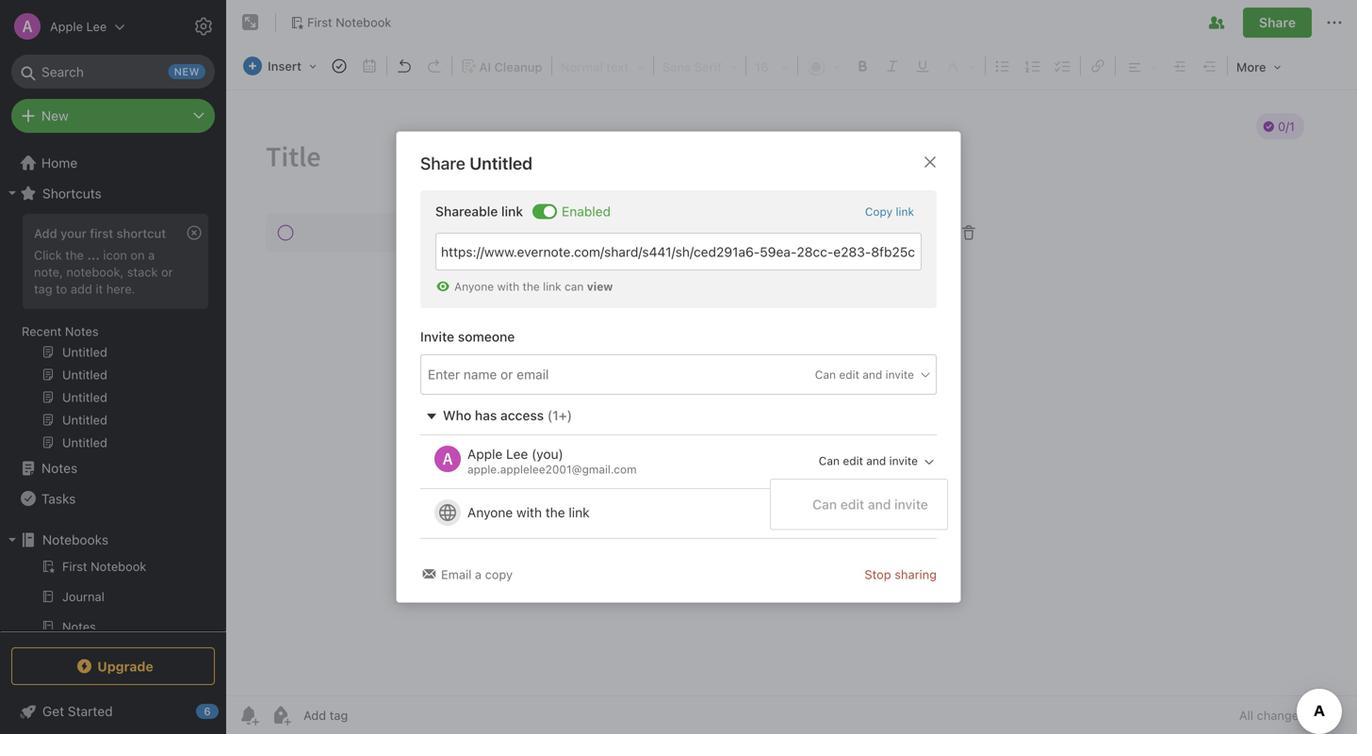 Task type: locate. For each thing, give the bounding box(es) containing it.
0 vertical spatial share
[[1259, 15, 1296, 30]]

Apple Lee (you) Access dropdown field
[[782, 452, 936, 469]]

2 vertical spatial invite
[[895, 497, 929, 512]]

access
[[501, 408, 544, 423]]

invite inside can edit and invite field
[[886, 368, 914, 381]]

shareable
[[436, 204, 498, 219]]

enabled
[[562, 204, 611, 219]]

1 vertical spatial anyone
[[468, 505, 513, 520]]

first notebook button
[[284, 9, 398, 36]]

recent
[[22, 324, 62, 338]]

edit for can edit and invite link
[[841, 497, 865, 512]]

group containing add your first shortcut
[[0, 208, 218, 461]]

and for can edit and invite link
[[868, 497, 891, 512]]

1 vertical spatial and
[[867, 454, 886, 468]]

notes right recent
[[65, 324, 99, 338]]

0 vertical spatial with
[[497, 280, 520, 293]]

icon on a note, notebook, stack or tag to add it here.
[[34, 248, 173, 296]]

1 horizontal spatial a
[[475, 567, 482, 582]]

invite
[[420, 329, 455, 345]]

insert image
[[239, 53, 323, 79]]

edit up can edit and invite field
[[839, 368, 860, 381]]

invite someone
[[420, 329, 515, 345]]

tasks button
[[0, 484, 218, 514]]

invite inside can edit and invite field
[[890, 454, 918, 468]]

edit
[[839, 368, 860, 381], [843, 454, 864, 468], [841, 497, 865, 512]]

anyone down apple at the left
[[468, 505, 513, 520]]

click the ...
[[34, 248, 100, 262]]

1 horizontal spatial the
[[523, 280, 540, 293]]

notes
[[65, 324, 99, 338], [41, 461, 78, 476]]

task image
[[326, 53, 353, 79]]

heading level image
[[554, 53, 651, 79]]

the inside tree
[[65, 248, 84, 262]]

notebooks
[[42, 532, 109, 548]]

anyone up "invite someone"
[[454, 280, 494, 293]]

0 horizontal spatial the
[[65, 248, 84, 262]]

can edit and invite down can edit and invite field
[[813, 497, 929, 512]]

0 vertical spatial a
[[148, 248, 155, 262]]

can edit and invite
[[815, 368, 914, 381], [819, 454, 918, 468], [813, 497, 929, 512]]

a inside icon on a note, notebook, stack or tag to add it here.
[[148, 248, 155, 262]]

email a copy button
[[420, 566, 517, 583]]

2 vertical spatial can edit and invite
[[813, 497, 929, 512]]

icon
[[103, 248, 127, 262]]

0 vertical spatial invite
[[886, 368, 914, 381]]

the
[[65, 248, 84, 262], [523, 280, 540, 293], [546, 505, 565, 520]]

shareable link
[[436, 204, 523, 219]]

1 horizontal spatial share
[[1259, 15, 1296, 30]]

all
[[1240, 708, 1254, 723]]

can down can edit and invite field
[[813, 497, 837, 512]]

add tag image
[[270, 704, 292, 727]]

0 vertical spatial the
[[65, 248, 84, 262]]

new
[[41, 108, 69, 124]]

can edit and invite for can edit and invite link
[[813, 497, 929, 512]]

with up someone
[[497, 280, 520, 293]]

with
[[497, 280, 520, 293], [517, 505, 542, 520]]

0 vertical spatial and
[[863, 368, 883, 381]]

1 vertical spatial can edit and invite
[[819, 454, 918, 468]]

invite inside can edit and invite link
[[895, 497, 929, 512]]

and for can edit and invite field
[[867, 454, 886, 468]]

can edit and invite up can edit and invite link
[[819, 454, 918, 468]]

the down 'apple.applelee2001@gmail.com'
[[546, 505, 565, 520]]

(you)
[[532, 446, 564, 462]]

link right 'copy'
[[896, 205, 914, 218]]

share untitled
[[420, 153, 533, 174]]

invite
[[886, 368, 914, 381], [890, 454, 918, 468], [895, 497, 929, 512]]

1 group from the top
[[0, 208, 218, 461]]

with down 'apple.applelee2001@gmail.com'
[[517, 505, 542, 520]]

add a reminder image
[[238, 704, 260, 727]]

0 vertical spatial can edit and invite
[[815, 368, 914, 381]]

share up more image
[[1259, 15, 1296, 30]]

1 vertical spatial with
[[517, 505, 542, 520]]

anyone
[[454, 280, 494, 293], [468, 505, 513, 520]]

share
[[1259, 15, 1296, 30], [420, 153, 466, 174]]

can up can edit and invite field
[[815, 368, 836, 381]]

1 vertical spatial invite
[[890, 454, 918, 468]]

0 vertical spatial edit
[[839, 368, 860, 381]]

edit down can edit and invite field
[[841, 497, 865, 512]]

shortcuts
[[42, 185, 102, 201]]

expand note image
[[239, 11, 262, 34]]

anyone for anyone with the link
[[468, 505, 513, 520]]

share up shareable
[[420, 153, 466, 174]]

on
[[131, 248, 145, 262]]

0 vertical spatial group
[[0, 208, 218, 461]]

can up can edit and invite link
[[819, 454, 840, 468]]

can for can edit and invite field
[[815, 368, 836, 381]]

untitled
[[470, 153, 533, 174]]

2 vertical spatial the
[[546, 505, 565, 520]]

and up can edit and invite link
[[867, 454, 886, 468]]

notes up the tasks
[[41, 461, 78, 476]]

note,
[[34, 265, 63, 279]]

2 horizontal spatial the
[[546, 505, 565, 520]]

link left shared link switcher image
[[502, 204, 523, 219]]

0 vertical spatial anyone
[[454, 280, 494, 293]]

share for share
[[1259, 15, 1296, 30]]

first
[[90, 226, 113, 240]]

stop
[[865, 567, 892, 582]]

link left can
[[543, 280, 562, 293]]

can for can edit and invite link
[[813, 497, 837, 512]]

and up can edit and invite field
[[863, 368, 883, 381]]

or
[[161, 265, 173, 279]]

2 vertical spatial edit
[[841, 497, 865, 512]]

edit for can edit and invite field
[[839, 368, 860, 381]]

the left can
[[523, 280, 540, 293]]

2 vertical spatial can
[[813, 497, 837, 512]]

a right on
[[148, 248, 155, 262]]

who
[[443, 408, 472, 423]]

a
[[148, 248, 155, 262], [475, 567, 482, 582]]

None search field
[[25, 55, 202, 89]]

tree
[[0, 148, 226, 734]]

click
[[34, 248, 62, 262]]

group
[[0, 208, 218, 461], [0, 555, 218, 676]]

edit up can edit and invite link
[[843, 454, 864, 468]]

and
[[863, 368, 883, 381], [867, 454, 886, 468], [868, 497, 891, 512]]

1 vertical spatial group
[[0, 555, 218, 676]]

1 vertical spatial a
[[475, 567, 482, 582]]

and down can edit and invite field
[[868, 497, 891, 512]]

here.
[[106, 282, 135, 296]]

changes
[[1257, 708, 1306, 723]]

anyone for anyone with the link can view
[[454, 280, 494, 293]]

the left ...
[[65, 248, 84, 262]]

0 vertical spatial can
[[815, 368, 836, 381]]

who has access (1+)
[[443, 408, 572, 423]]

apple lee (you) apple.applelee2001@gmail.com
[[468, 446, 637, 476]]

1 vertical spatial can
[[819, 454, 840, 468]]

a left copy
[[475, 567, 482, 582]]

tag
[[34, 282, 52, 296]]

with for anyone with the link
[[517, 505, 542, 520]]

notes link
[[0, 453, 218, 484]]

0 horizontal spatial a
[[148, 248, 155, 262]]

can
[[565, 280, 584, 293]]

0 horizontal spatial share
[[420, 153, 466, 174]]

1 vertical spatial the
[[523, 280, 540, 293]]

can
[[815, 368, 836, 381], [819, 454, 840, 468], [813, 497, 837, 512]]

notebooks link
[[0, 525, 218, 555]]

it
[[96, 282, 103, 296]]

link
[[502, 204, 523, 219], [896, 205, 914, 218], [543, 280, 562, 293], [569, 505, 590, 520]]

saved
[[1309, 708, 1342, 723]]

add
[[71, 282, 92, 296]]

can edit and invite up can edit and invite field
[[815, 368, 914, 381]]

(1+)
[[548, 408, 572, 423]]

share inside button
[[1259, 15, 1296, 30]]

the for anyone with the link can view
[[523, 280, 540, 293]]

1 vertical spatial share
[[420, 153, 466, 174]]

2 vertical spatial and
[[868, 497, 891, 512]]

1 vertical spatial edit
[[843, 454, 864, 468]]

the for anyone with the link
[[546, 505, 565, 520]]



Task type: vqa. For each thing, say whether or not it's contained in the screenshot.
Personal
no



Task type: describe. For each thing, give the bounding box(es) containing it.
note window element
[[226, 0, 1358, 734]]

shortcuts button
[[0, 178, 218, 208]]

copy
[[485, 567, 513, 582]]

apple
[[468, 446, 503, 462]]

add your first shortcut
[[34, 226, 166, 240]]

edit for can edit and invite field
[[843, 454, 864, 468]]

lee
[[506, 446, 528, 462]]

close image
[[919, 151, 942, 174]]

stop sharing
[[865, 567, 937, 582]]

more image
[[1230, 53, 1288, 79]]

font family image
[[656, 53, 744, 79]]

link inside button
[[896, 205, 914, 218]]

Search text field
[[25, 55, 202, 89]]

can edit and invite for can edit and invite field
[[815, 368, 914, 381]]

view
[[587, 280, 613, 293]]

to
[[56, 282, 67, 296]]

sharing
[[895, 567, 937, 582]]

notebook
[[336, 15, 392, 29]]

a inside button
[[475, 567, 482, 582]]

email
[[441, 567, 472, 582]]

new button
[[11, 99, 215, 133]]

copy link button
[[865, 203, 914, 220]]

stack
[[127, 265, 158, 279]]

invite for can edit and invite field
[[886, 368, 914, 381]]

first notebook
[[307, 15, 392, 29]]

Shared URL text field
[[436, 233, 922, 271]]

highlight image
[[938, 53, 983, 79]]

all changes saved
[[1240, 708, 1342, 723]]

copy link
[[865, 205, 914, 218]]

font color image
[[800, 53, 847, 79]]

font size image
[[749, 53, 796, 79]]

0 vertical spatial notes
[[65, 324, 99, 338]]

undo image
[[391, 53, 418, 79]]

shared link switcher image
[[544, 206, 555, 217]]

your
[[61, 226, 87, 240]]

apple.applelee2001@gmail.com
[[468, 463, 637, 476]]

upgrade
[[97, 659, 153, 674]]

tasks
[[41, 491, 76, 506]]

upgrade button
[[11, 648, 215, 685]]

can for can edit and invite field
[[819, 454, 840, 468]]

2 group from the top
[[0, 555, 218, 676]]

invite for can edit and invite link
[[895, 497, 929, 512]]

settings image
[[192, 15, 215, 38]]

...
[[87, 248, 100, 262]]

expand notebooks image
[[5, 533, 20, 548]]

stop sharing button
[[865, 566, 937, 583]]

add
[[34, 226, 57, 240]]

shortcut
[[117, 226, 166, 240]]

link down 'apple.applelee2001@gmail.com'
[[569, 505, 590, 520]]

with for anyone with the link can view
[[497, 280, 520, 293]]

invite for can edit and invite field
[[890, 454, 918, 468]]

Select permission field
[[779, 366, 932, 383]]

home link
[[0, 148, 226, 178]]

Add tag field
[[426, 364, 652, 385]]

tree containing home
[[0, 148, 226, 734]]

1 vertical spatial notes
[[41, 461, 78, 476]]

has
[[475, 408, 497, 423]]

home
[[41, 155, 78, 171]]

email a copy
[[441, 567, 513, 582]]

notebook,
[[66, 265, 124, 279]]

alignment image
[[1118, 53, 1165, 79]]

share button
[[1243, 8, 1312, 38]]

anyone with the link can view
[[454, 280, 613, 293]]

Note Editor text field
[[226, 91, 1358, 696]]

and for can edit and invite field
[[863, 368, 883, 381]]

share for share untitled
[[420, 153, 466, 174]]

someone
[[458, 329, 515, 345]]

can edit and invite for can edit and invite field
[[819, 454, 918, 468]]

copy
[[865, 205, 893, 218]]

first
[[307, 15, 332, 29]]

anyone with the link
[[468, 505, 590, 520]]

can edit and invite link
[[771, 491, 947, 518]]

recent notes
[[22, 324, 99, 338]]



